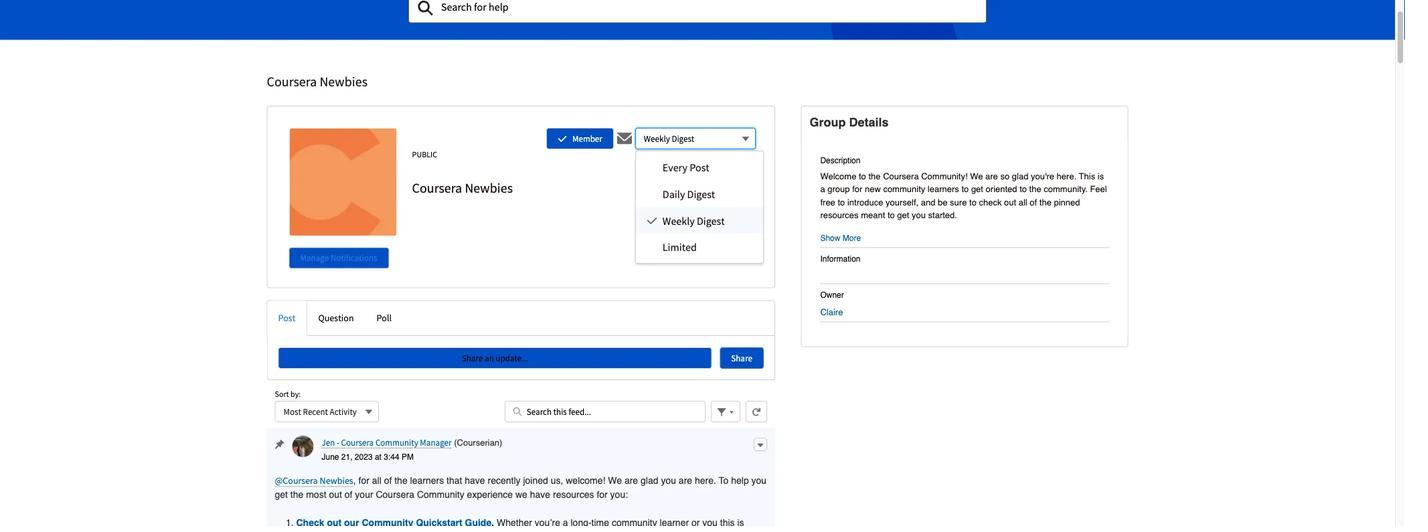 Task type: locate. For each thing, give the bounding box(es) containing it.
weekly
[[644, 133, 670, 144], [663, 214, 695, 228]]

member button
[[546, 128, 614, 150]]

poll link
[[365, 301, 403, 336]]

weekly digest option
[[636, 208, 763, 234]]

1 horizontal spatial glad
[[1012, 171, 1029, 181]]

0 vertical spatial of
[[1030, 197, 1037, 207]]

group
[[828, 184, 850, 194]]

1 vertical spatial have
[[530, 489, 551, 500]]

0 vertical spatial we
[[970, 171, 983, 181]]

community.
[[1044, 184, 1088, 194]]

0 vertical spatial have
[[465, 475, 485, 486]]

Search for help text field
[[408, 0, 987, 23]]

weekly digest inside option
[[663, 214, 725, 228]]

0 horizontal spatial we
[[608, 475, 622, 486]]

list box
[[635, 151, 764, 264]]

external user - jen - coursera community manager (coursera) image
[[292, 436, 314, 458]]

introduce
[[848, 197, 884, 207]]

sure
[[950, 197, 967, 207]]

0 horizontal spatial all
[[372, 475, 382, 486]]

2 horizontal spatial you
[[912, 210, 926, 221]]

experience
[[467, 489, 513, 500]]

post left question
[[278, 312, 296, 324]]

1 share from the left
[[462, 353, 483, 364]]

share
[[462, 353, 483, 364], [731, 353, 753, 364]]

for up introduce
[[853, 184, 863, 194]]

0 horizontal spatial learners
[[410, 475, 444, 486]]

learners up the be
[[928, 184, 959, 194]]

at
[[375, 453, 382, 462]]

digest inside option
[[697, 214, 725, 228]]

newbies inside "link"
[[320, 475, 353, 487]]

0 vertical spatial newbies
[[320, 73, 368, 90]]

and
[[921, 197, 936, 207]]

2 horizontal spatial get
[[972, 184, 984, 194]]

weekly right text default image
[[644, 133, 670, 144]]

1 vertical spatial all
[[372, 475, 382, 486]]

0 vertical spatial weekly digest
[[644, 133, 695, 144]]

group details
[[810, 115, 889, 129]]

us,
[[551, 475, 563, 486]]

0 horizontal spatial here.
[[695, 475, 716, 486]]

you inside welcome to the coursera community! we are so glad you're here. this is a group for new community learners to get oriented to the community. feel free to introduce yourself, and be sure to check out all of the pinned resources meant to get you started.
[[912, 210, 926, 221]]

1 horizontal spatial out
[[1004, 197, 1017, 207]]

resources down free
[[821, 210, 859, 221]]

1 vertical spatial get
[[898, 210, 910, 221]]

daily digest
[[663, 188, 715, 201]]

0 vertical spatial for
[[853, 184, 863, 194]]

1 horizontal spatial all
[[1019, 197, 1028, 207]]

be
[[938, 197, 948, 207]]

activity
[[330, 406, 357, 417]]

weekly digest up every
[[644, 133, 695, 144]]

post
[[690, 161, 710, 175], [278, 312, 296, 324]]

share for share
[[731, 353, 753, 364]]

coursera inside ​, for all of the learners that have recently joined us, welcome! we are glad you are here. to help you get the most out of your coursera community experience we have resources for you:
[[376, 489, 415, 500]]

2 vertical spatial get
[[275, 489, 288, 500]]

the left pinned
[[1040, 197, 1052, 207]]

glad
[[1012, 171, 1029, 181], [641, 475, 659, 486]]

of
[[1030, 197, 1037, 207], [384, 475, 392, 486], [345, 489, 353, 500]]

1 vertical spatial text default image
[[275, 440, 284, 450]]

of down you're
[[1030, 197, 1037, 207]]

0 vertical spatial learners
[[928, 184, 959, 194]]

community inside jen - coursera community manager (courserian) june 21, 2023 at 3:44 pm
[[376, 437, 418, 448]]

1 vertical spatial we
[[608, 475, 622, 486]]

community down that
[[417, 489, 465, 500]]

1 horizontal spatial we
[[970, 171, 983, 181]]

digest
[[672, 133, 695, 144], [687, 188, 715, 201], [697, 214, 725, 228]]

you left to
[[661, 475, 676, 486]]

you
[[912, 210, 926, 221], [661, 475, 676, 486], [752, 475, 767, 486]]

jen - coursera community manager, june 21, 2023 at 3:44 pm element
[[267, 428, 775, 526]]

new
[[865, 184, 881, 194]]

get down yourself,
[[898, 210, 910, 221]]

1 horizontal spatial have
[[530, 489, 551, 500]]

0 vertical spatial resources
[[821, 210, 859, 221]]

coursera newbies
[[267, 73, 368, 90], [412, 180, 513, 196]]

1 vertical spatial resources
[[553, 489, 594, 500]]

tab list
[[267, 301, 775, 337]]

2 vertical spatial of
[[345, 489, 353, 500]]

1 horizontal spatial share
[[731, 353, 753, 364]]

0 vertical spatial get
[[972, 184, 984, 194]]

are inside welcome to the coursera community! we are so glad you're here. this is a group for new community learners to get oriented to the community. feel free to introduce yourself, and be sure to check out all of the pinned resources meant to get you started.
[[986, 171, 998, 181]]

coursera
[[267, 73, 317, 90], [883, 171, 919, 181], [412, 180, 462, 196], [341, 437, 374, 448], [376, 489, 415, 500]]

1 vertical spatial of
[[384, 475, 392, 486]]

0 horizontal spatial resources
[[553, 489, 594, 500]]

limited
[[663, 241, 697, 255]]

coursera inside jen - coursera community manager (courserian) june 21, 2023 at 3:44 pm
[[341, 437, 374, 448]]

text default image
[[647, 216, 657, 227], [275, 440, 284, 450]]

1 horizontal spatial resources
[[821, 210, 859, 221]]

community inside ​, for all of the learners that have recently joined us, welcome! we are glad you are here. to help you get the most out of your coursera community experience we have resources for you:
[[417, 489, 465, 500]]

you right help
[[752, 475, 767, 486]]

0 horizontal spatial get
[[275, 489, 288, 500]]

1 vertical spatial post
[[278, 312, 296, 324]]

welcome!
[[566, 475, 606, 486]]

0 horizontal spatial out
[[329, 489, 342, 500]]

glad inside welcome to the coursera community! we are so glad you're here. this is a group for new community learners to get oriented to the community. feel free to introduce yourself, and be sure to check out all of the pinned resources meant to get you started.
[[1012, 171, 1029, 181]]

glad right the "welcome!"
[[641, 475, 659, 486]]

here. up community.
[[1057, 171, 1077, 181]]

0 vertical spatial coursera newbies
[[267, 73, 368, 90]]

1 vertical spatial out
[[329, 489, 342, 500]]

for right ​,
[[359, 475, 370, 486]]

1 vertical spatial community
[[417, 489, 465, 500]]

weekly up limited
[[663, 214, 695, 228]]

0 horizontal spatial text default image
[[275, 440, 284, 450]]

0 horizontal spatial coursera newbies
[[267, 73, 368, 90]]

community
[[376, 437, 418, 448], [417, 489, 465, 500]]

all up your
[[372, 475, 382, 486]]

of down the 3:44
[[384, 475, 392, 486]]

0 vertical spatial weekly
[[644, 133, 670, 144]]

feel
[[1090, 184, 1107, 194]]

all inside ​, for all of the learners that have recently joined us, welcome! we are glad you are here. to help you get the most out of your coursera community experience we have resources for you:
[[372, 475, 382, 486]]

1 horizontal spatial coursera newbies
[[412, 180, 513, 196]]

1 vertical spatial weekly digest
[[663, 214, 725, 228]]

group photo image
[[290, 129, 397, 236]]

get inside ​, for all of the learners that have recently joined us, welcome! we are glad you are here. to help you get the most out of your coursera community experience we have resources for you:
[[275, 489, 288, 500]]

2 vertical spatial newbies
[[320, 475, 353, 487]]

1 vertical spatial newbies
[[465, 180, 513, 196]]

1 vertical spatial for
[[359, 475, 370, 486]]

to
[[859, 171, 866, 181], [962, 184, 969, 194], [1020, 184, 1027, 194], [838, 197, 845, 207], [970, 197, 977, 207], [888, 210, 895, 221]]

all
[[1019, 197, 1028, 207], [372, 475, 382, 486]]

0 vertical spatial glad
[[1012, 171, 1029, 181]]

jen - coursera community manager (courserian) june 21, 2023 at 3:44 pm
[[322, 437, 503, 462]]

of left your
[[345, 489, 353, 500]]

recent
[[303, 406, 328, 417]]

share inside share button
[[731, 353, 753, 364]]

Email Notifications, Weekly Digest button
[[635, 128, 756, 150]]

2 horizontal spatial are
[[986, 171, 998, 181]]

post right every
[[690, 161, 710, 175]]

sort by:
[[275, 389, 301, 399]]

get down @coursera
[[275, 489, 288, 500]]

welcome
[[821, 171, 857, 181]]

1 vertical spatial digest
[[687, 188, 715, 201]]

weekly digest
[[644, 133, 695, 144], [663, 214, 725, 228]]

claire link
[[821, 308, 843, 318]]

resources down the "welcome!"
[[553, 489, 594, 500]]

1 vertical spatial here.
[[695, 475, 716, 486]]

0 horizontal spatial you
[[661, 475, 676, 486]]

tab list containing post
[[267, 301, 775, 337]]

1 horizontal spatial here.
[[1057, 171, 1077, 181]]

newbies
[[320, 73, 368, 90], [465, 180, 513, 196], [320, 475, 353, 487]]

are up you: at the left
[[625, 475, 638, 486]]

learners
[[928, 184, 959, 194], [410, 475, 444, 486]]

0 horizontal spatial are
[[625, 475, 638, 486]]

text default image inside jen - coursera community manager, june 21, 2023 at 3:44 pm element
[[275, 440, 284, 450]]

to
[[719, 475, 729, 486]]

manage notifications button
[[290, 248, 388, 269]]

2 vertical spatial for
[[597, 489, 608, 500]]

2 horizontal spatial for
[[853, 184, 863, 194]]

to up sure
[[962, 184, 969, 194]]

0 vertical spatial post
[[690, 161, 710, 175]]

have
[[465, 475, 485, 486], [530, 489, 551, 500]]

for left you: at the left
[[597, 489, 608, 500]]

weekly digest down 'daily digest'
[[663, 214, 725, 228]]

0 horizontal spatial for
[[359, 475, 370, 486]]

share inside share an update... 'button'
[[462, 353, 483, 364]]

june
[[322, 453, 339, 462]]

here. left to
[[695, 475, 716, 486]]

0 vertical spatial community
[[376, 437, 418, 448]]

every post
[[663, 161, 710, 175]]

most
[[306, 489, 326, 500]]

0 vertical spatial here.
[[1057, 171, 1077, 181]]

are left so on the right of page
[[986, 171, 998, 181]]

out inside ​, for all of the learners that have recently joined us, welcome! we are glad you are here. to help you get the most out of your coursera community experience we have resources for you:
[[329, 489, 342, 500]]

out right the most
[[329, 489, 342, 500]]

pinned
[[1054, 197, 1080, 207]]

we
[[516, 489, 528, 500]]

digest down 'daily digest'
[[697, 214, 725, 228]]

are left to
[[679, 475, 692, 486]]

for inside welcome to the coursera community! we are so glad you're here. this is a group for new community learners to get oriented to the community. feel free to introduce yourself, and be sure to check out all of the pinned resources meant to get you started.
[[853, 184, 863, 194]]

text default image
[[617, 131, 633, 147]]

resources inside welcome to the coursera community! we are so glad you're here. this is a group for new community learners to get oriented to the community. feel free to introduce yourself, and be sure to check out all of the pinned resources meant to get you started.
[[821, 210, 859, 221]]

all right "check"
[[1019, 197, 1028, 207]]

1 vertical spatial learners
[[410, 475, 444, 486]]

the down @coursera
[[291, 489, 304, 500]]

weekly digest inside button
[[644, 133, 695, 144]]

out
[[1004, 197, 1017, 207], [329, 489, 342, 500]]

Search this feed... search field
[[505, 401, 706, 423]]

None field
[[408, 0, 987, 23]]

0 vertical spatial text default image
[[647, 216, 657, 227]]

digest up weekly digest option
[[687, 188, 715, 201]]

we up you: at the left
[[608, 475, 622, 486]]

oriented
[[986, 184, 1018, 194]]

0 horizontal spatial have
[[465, 475, 485, 486]]

every
[[663, 161, 688, 175]]

2 horizontal spatial of
[[1030, 197, 1037, 207]]

we
[[970, 171, 983, 181], [608, 475, 622, 486]]

out inside welcome to the coursera community! we are so glad you're here. this is a group for new community learners to get oriented to the community. feel free to introduce yourself, and be sure to check out all of the pinned resources meant to get you started.
[[1004, 197, 1017, 207]]

free
[[821, 197, 836, 207]]

resources
[[821, 210, 859, 221], [553, 489, 594, 500]]

1 horizontal spatial learners
[[928, 184, 959, 194]]

your
[[355, 489, 373, 500]]

learners inside ​, for all of the learners that have recently joined us, welcome! we are glad you are here. to help you get the most out of your coursera community experience we have resources for you:
[[410, 475, 444, 486]]

Sort by: button
[[275, 401, 379, 423]]

details
[[849, 115, 889, 129]]

0 vertical spatial all
[[1019, 197, 1028, 207]]

1 horizontal spatial text default image
[[647, 216, 657, 227]]

2 vertical spatial digest
[[697, 214, 725, 228]]

0 horizontal spatial of
[[345, 489, 353, 500]]

0 horizontal spatial glad
[[641, 475, 659, 486]]

started.
[[929, 210, 958, 221]]

joined
[[523, 475, 548, 486]]

out down oriented
[[1004, 197, 1017, 207]]

digest up every post
[[672, 133, 695, 144]]

have up experience
[[465, 475, 485, 486]]

(courserian)
[[454, 438, 503, 448]]

for
[[853, 184, 863, 194], [359, 475, 370, 486], [597, 489, 608, 500]]

1 horizontal spatial post
[[690, 161, 710, 175]]

1 vertical spatial weekly
[[663, 214, 695, 228]]

have down 'joined'
[[530, 489, 551, 500]]

get up "check"
[[972, 184, 984, 194]]

2 share from the left
[[731, 353, 753, 364]]

recently
[[488, 475, 521, 486]]

jen
[[322, 437, 335, 448]]

share an update...
[[462, 353, 528, 364]]

you down and
[[912, 210, 926, 221]]

question link
[[307, 301, 365, 336]]

an
[[485, 353, 494, 364]]

community up the 3:44
[[376, 437, 418, 448]]

the up new
[[869, 171, 881, 181]]

we left so on the right of page
[[970, 171, 983, 181]]

0 vertical spatial digest
[[672, 133, 695, 144]]

1 horizontal spatial get
[[898, 210, 910, 221]]

get
[[972, 184, 984, 194], [898, 210, 910, 221], [275, 489, 288, 500]]

0 vertical spatial out
[[1004, 197, 1017, 207]]

​, for all of the learners that have recently joined us, welcome! we are glad you are here. to help you get the most out of your coursera community experience we have resources for you:
[[275, 475, 767, 500]]

learners left that
[[410, 475, 444, 486]]

are
[[986, 171, 998, 181], [625, 475, 638, 486], [679, 475, 692, 486]]

glad right so on the right of page
[[1012, 171, 1029, 181]]

1 vertical spatial glad
[[641, 475, 659, 486]]

-
[[337, 437, 339, 448]]

0 horizontal spatial share
[[462, 353, 483, 364]]



Task type: vqa. For each thing, say whether or not it's contained in the screenshot.
Policies
no



Task type: describe. For each thing, give the bounding box(es) containing it.
@coursera newbies
[[275, 475, 353, 487]]

you:
[[610, 489, 628, 500]]

welcome to the coursera community! we are so glad you're here. this is a group for new community learners to get oriented to the community. feel free to introduce yourself, and be sure to check out all of the pinned resources meant to get you started.
[[821, 171, 1107, 221]]

claire
[[821, 308, 843, 318]]

we inside ​, for all of the learners that have recently joined us, welcome! we are glad you are here. to help you get the most out of your coursera community experience we have resources for you:
[[608, 475, 622, 486]]

update...
[[496, 353, 528, 364]]

21,
[[341, 453, 353, 462]]

of inside welcome to the coursera community! we are so glad you're here. this is a group for new community learners to get oriented to the community. feel free to introduce yourself, and be sure to check out all of the pinned resources meant to get you started.
[[1030, 197, 1037, 207]]

​,
[[353, 475, 356, 486]]

coursera inside welcome to the coursera community! we are so glad you're here. this is a group for new community learners to get oriented to the community. feel free to introduce yourself, and be sure to check out all of the pinned resources meant to get you started.
[[883, 171, 919, 181]]

learners inside welcome to the coursera community! we are so glad you're here. this is a group for new community learners to get oriented to the community. feel free to introduce yourself, and be sure to check out all of the pinned resources meant to get you started.
[[928, 184, 959, 194]]

to up new
[[859, 171, 866, 181]]

1 horizontal spatial are
[[679, 475, 692, 486]]

question
[[318, 312, 354, 324]]

to down group
[[838, 197, 845, 207]]

resources inside ​, for all of the learners that have recently joined us, welcome! we are glad you are here. to help you get the most out of your coursera community experience we have resources for you:
[[553, 489, 594, 500]]

list box containing every post
[[635, 151, 764, 264]]

a
[[821, 184, 825, 194]]

glad inside ​, for all of the learners that have recently joined us, welcome! we are glad you are here. to help you get the most out of your coursera community experience we have resources for you:
[[641, 475, 659, 486]]

community
[[884, 184, 926, 194]]

most
[[284, 406, 301, 417]]

description
[[821, 156, 861, 165]]

check
[[979, 197, 1002, 207]]

yourself,
[[886, 197, 919, 207]]

owner
[[821, 290, 844, 300]]

member
[[573, 133, 603, 144]]

poll
[[377, 312, 392, 324]]

community!
[[922, 171, 968, 181]]

share for share an update...
[[462, 353, 483, 364]]

information
[[821, 254, 861, 264]]

post link
[[268, 301, 307, 336]]

that
[[447, 475, 462, 486]]

digest inside button
[[672, 133, 695, 144]]

show
[[821, 234, 841, 243]]

manage
[[300, 253, 329, 264]]

all inside welcome to the coursera community! we are so glad you're here. this is a group for new community learners to get oriented to the community. feel free to introduce yourself, and be sure to check out all of the pinned resources meant to get you started.
[[1019, 197, 1028, 207]]

show more
[[821, 234, 861, 243]]

2023
[[355, 453, 373, 462]]

public
[[412, 149, 437, 160]]

manage notifications
[[300, 253, 377, 264]]

1 vertical spatial coursera newbies
[[412, 180, 513, 196]]

@coursera newbies link
[[275, 475, 353, 487]]

daily
[[663, 188, 685, 201]]

show more link
[[821, 234, 861, 243]]

1 horizontal spatial of
[[384, 475, 392, 486]]

pm
[[402, 453, 414, 462]]

by:
[[291, 389, 301, 399]]

sort
[[275, 389, 289, 399]]

to right sure
[[970, 197, 977, 207]]

here. inside welcome to the coursera community! we are so glad you're here. this is a group for new community learners to get oriented to the community. feel free to introduce yourself, and be sure to check out all of the pinned resources meant to get you started.
[[1057, 171, 1077, 181]]

the down you're
[[1030, 184, 1042, 194]]

so
[[1001, 171, 1010, 181]]

jen - coursera community manager link
[[322, 437, 452, 449]]

is
[[1098, 171, 1104, 181]]

group
[[810, 115, 846, 129]]

help
[[731, 475, 749, 486]]

1 horizontal spatial for
[[597, 489, 608, 500]]

share button
[[720, 348, 764, 369]]

we inside welcome to the coursera community! we are so glad you're here. this is a group for new community learners to get oriented to the community. feel free to introduce yourself, and be sure to check out all of the pinned resources meant to get you started.
[[970, 171, 983, 181]]

most recent activity
[[284, 406, 357, 417]]

0 horizontal spatial post
[[278, 312, 296, 324]]

more
[[843, 234, 861, 243]]

3:44
[[384, 453, 400, 462]]

to right oriented
[[1020, 184, 1027, 194]]

meant
[[861, 210, 885, 221]]

to down yourself,
[[888, 210, 895, 221]]

share an update... button
[[278, 348, 712, 369]]

here. inside ​, for all of the learners that have recently joined us, welcome! we are glad you are here. to help you get the most out of your coursera community experience we have resources for you:
[[695, 475, 716, 486]]

the down pm
[[395, 475, 408, 486]]

weekly inside button
[[644, 133, 670, 144]]

@coursera
[[275, 475, 318, 487]]

notifications
[[331, 253, 377, 264]]

june 21, 2023 at 3:44 pm link
[[322, 453, 414, 462]]

text default image inside weekly digest option
[[647, 216, 657, 227]]

you're
[[1031, 171, 1055, 181]]

1 horizontal spatial you
[[752, 475, 767, 486]]

this
[[1079, 171, 1096, 181]]

manager
[[420, 437, 452, 448]]

weekly inside option
[[663, 214, 695, 228]]



